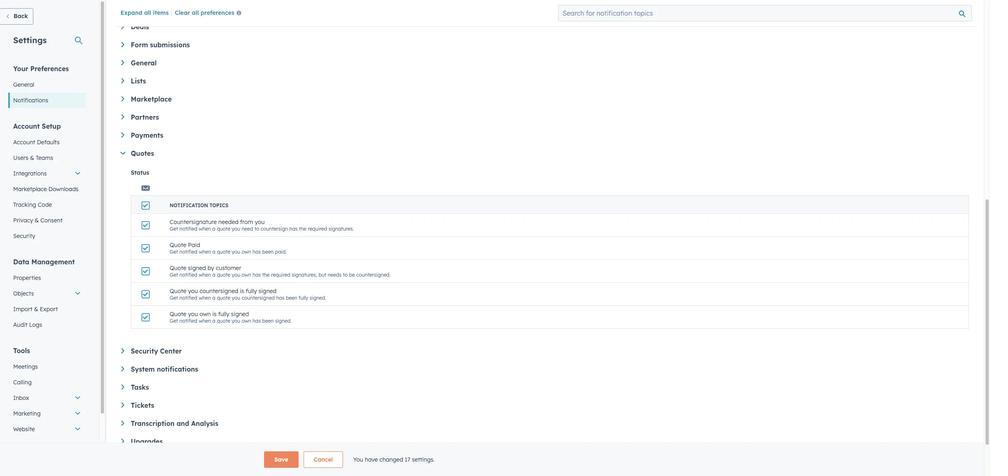 Task type: vqa. For each thing, say whether or not it's contained in the screenshot.
Close Icon
no



Task type: locate. For each thing, give the bounding box(es) containing it.
you inside quote paid get notified when a quote you own has been paid.
[[232, 249, 240, 255]]

signed inside 'quote signed by customer get notified when a quote you own has the required signatures, but needs to be countersigned.'
[[188, 265, 206, 272]]

1 when from the top
[[199, 226, 211, 232]]

upgrades
[[131, 438, 163, 446]]

general link
[[8, 77, 86, 93]]

inbox
[[13, 395, 29, 402]]

0 horizontal spatial is
[[212, 311, 217, 318]]

quote inside quote you own is fully signed get notified when a quote you own has been signed.
[[170, 311, 186, 318]]

signed for quote you countersigned is fully signed
[[259, 288, 277, 295]]

1 vertical spatial account
[[13, 139, 35, 146]]

1 horizontal spatial signed
[[231, 311, 249, 318]]

customer
[[216, 265, 241, 272]]

security for security
[[13, 232, 35, 240]]

3 a from the top
[[212, 272, 215, 278]]

account up account defaults
[[13, 122, 40, 130]]

2 notified from the top
[[179, 249, 197, 255]]

caret image inside security center 'dropdown button'
[[121, 348, 124, 354]]

been down the 'signatures,'
[[286, 295, 297, 301]]

caret image inside deals dropdown button
[[121, 24, 124, 29]]

cancel
[[314, 456, 333, 464]]

signed.
[[310, 295, 326, 301], [275, 318, 292, 324]]

marketplace up partners at the left top of page
[[131, 95, 172, 103]]

4 notified from the top
[[179, 295, 197, 301]]

5 get from the top
[[170, 318, 178, 324]]

3 caret image from the top
[[121, 114, 124, 120]]

quote up customer
[[217, 249, 230, 255]]

been for quote you own is fully signed
[[262, 318, 274, 324]]

preferences
[[201, 9, 234, 16]]

has down quote you countersigned is fully signed get notified when a quote you countersigned has been fully signed.
[[253, 318, 261, 324]]

quote inside quote paid get notified when a quote you own has been paid.
[[170, 241, 186, 249]]

0 horizontal spatial required
[[271, 272, 290, 278]]

quote inside quote you countersigned is fully signed get notified when a quote you countersigned has been fully signed.
[[217, 295, 230, 301]]

2 horizontal spatial signed
[[259, 288, 277, 295]]

quote inside quote you own is fully signed get notified when a quote you own has been signed.
[[217, 318, 230, 324]]

is inside quote you own is fully signed get notified when a quote you own has been signed.
[[212, 311, 217, 318]]

when inside quote you countersigned is fully signed get notified when a quote you countersigned has been fully signed.
[[199, 295, 211, 301]]

been down quote you countersigned is fully signed get notified when a quote you countersigned has been fully signed.
[[262, 318, 274, 324]]

back
[[14, 12, 28, 20]]

1 horizontal spatial countersigned
[[242, 295, 275, 301]]

quote for quote paid
[[170, 241, 186, 249]]

1 vertical spatial marketplace
[[13, 186, 47, 193]]

caret image inside quotes dropdown button
[[120, 152, 126, 155]]

countersigned up quote you own is fully signed get notified when a quote you own has been signed. at the left of page
[[242, 295, 275, 301]]

1 quote from the top
[[170, 241, 186, 249]]

objects
[[13, 290, 34, 297]]

marketplace inside account setup element
[[13, 186, 47, 193]]

clear all preferences button
[[175, 9, 245, 19]]

properties link
[[8, 270, 86, 286]]

3 when from the top
[[199, 272, 211, 278]]

tickets
[[131, 402, 154, 410]]

quote you countersigned is fully signed get notified when a quote you countersigned has been fully signed.
[[170, 288, 326, 301]]

2 all from the left
[[192, 9, 199, 16]]

& left export
[[34, 306, 38, 313]]

signed down quote you countersigned is fully signed get notified when a quote you countersigned has been fully signed.
[[231, 311, 249, 318]]

security down privacy
[[13, 232, 35, 240]]

2 quote from the top
[[170, 265, 186, 272]]

caret image left upgrades at the left
[[121, 439, 124, 444]]

is inside quote you countersigned is fully signed get notified when a quote you countersigned has been fully signed.
[[240, 288, 244, 295]]

quote
[[170, 241, 186, 249], [170, 265, 186, 272], [170, 288, 186, 295], [170, 311, 186, 318]]

1 vertical spatial is
[[212, 311, 217, 318]]

caret image inside tickets dropdown button
[[121, 403, 124, 408]]

caret image for upgrades
[[121, 439, 124, 444]]

fully up quote you own is fully signed get notified when a quote you own has been signed. at the left of page
[[246, 288, 257, 295]]

calling
[[13, 379, 32, 386]]

back link
[[0, 8, 33, 25]]

4 quote from the top
[[170, 311, 186, 318]]

has up quote you countersigned is fully signed get notified when a quote you countersigned has been fully signed.
[[253, 272, 261, 278]]

all right clear
[[192, 9, 199, 16]]

fully
[[246, 288, 257, 295], [299, 295, 308, 301], [218, 311, 229, 318]]

5 when from the top
[[199, 318, 211, 324]]

caret image
[[121, 60, 124, 65], [121, 78, 124, 83], [121, 96, 124, 102], [120, 152, 126, 155], [121, 385, 124, 390], [121, 421, 124, 426]]

has for countersignature needed from you
[[289, 226, 298, 232]]

& right privacy
[[35, 217, 39, 224]]

tools element
[[8, 346, 86, 469]]

0 horizontal spatial signed.
[[275, 318, 292, 324]]

has inside 'quote signed by customer get notified when a quote you own has the required signatures, but needs to be countersigned.'
[[253, 272, 261, 278]]

is down quote you countersigned is fully signed get notified when a quote you countersigned has been fully signed.
[[212, 311, 217, 318]]

countersigned.
[[356, 272, 391, 278]]

caret image inside upgrades dropdown button
[[121, 439, 124, 444]]

4 quote from the top
[[217, 295, 230, 301]]

3 get from the top
[[170, 272, 178, 278]]

a inside quote you own is fully signed get notified when a quote you own has been signed.
[[212, 318, 215, 324]]

0 vertical spatial marketplace
[[131, 95, 172, 103]]

1 horizontal spatial all
[[192, 9, 199, 16]]

quote inside 'quote signed by customer get notified when a quote you own has the required signatures, but needs to be countersigned.'
[[217, 272, 230, 278]]

is
[[240, 288, 244, 295], [212, 311, 217, 318]]

signed down 'quote signed by customer get notified when a quote you own has the required signatures, but needs to be countersigned.'
[[259, 288, 277, 295]]

paid
[[188, 241, 200, 249]]

4 when from the top
[[199, 295, 211, 301]]

account for account setup
[[13, 122, 40, 130]]

been inside quote you own is fully signed get notified when a quote you own has been signed.
[[262, 318, 274, 324]]

lists button
[[121, 77, 969, 85]]

deals
[[131, 23, 149, 31]]

quote inside quote you countersigned is fully signed get notified when a quote you countersigned has been fully signed.
[[170, 288, 186, 295]]

caret image inside form submissions dropdown button
[[121, 42, 124, 47]]

caret image for partners
[[121, 114, 124, 120]]

& inside data management element
[[34, 306, 38, 313]]

4 get from the top
[[170, 295, 178, 301]]

0 horizontal spatial the
[[262, 272, 270, 278]]

is for countersigned
[[240, 288, 244, 295]]

0 horizontal spatial marketplace
[[13, 186, 47, 193]]

form
[[131, 41, 148, 49]]

quote inside 'quote signed by customer get notified when a quote you own has the required signatures, but needs to be countersigned.'
[[170, 265, 186, 272]]

general down your
[[13, 81, 34, 88]]

expand
[[121, 9, 142, 16]]

2 account from the top
[[13, 139, 35, 146]]

marketplace down integrations
[[13, 186, 47, 193]]

quotes button
[[120, 149, 969, 158]]

security inside "link"
[[13, 232, 35, 240]]

Search for notification topics search field
[[558, 5, 972, 21]]

fully for quote you countersigned is fully signed
[[246, 288, 257, 295]]

form submissions
[[131, 41, 190, 49]]

&
[[30, 154, 34, 162], [35, 217, 39, 224], [34, 306, 38, 313]]

caret image left partners at the left top of page
[[121, 114, 124, 120]]

1 account from the top
[[13, 122, 40, 130]]

quote up quote you own is fully signed get notified when a quote you own has been signed. at the left of page
[[217, 295, 230, 301]]

required inside countersignature needed from you get notified when a quote you need to countersign has the required signatures.
[[308, 226, 327, 232]]

caret image for form submissions
[[121, 42, 124, 47]]

signed left by
[[188, 265, 206, 272]]

has inside quote you countersigned is fully signed get notified when a quote you countersigned has been fully signed.
[[276, 295, 284, 301]]

5 a from the top
[[212, 318, 215, 324]]

quote down quote you countersigned is fully signed get notified when a quote you countersigned has been fully signed.
[[217, 318, 230, 324]]

security for security center
[[131, 347, 158, 355]]

has inside quote you own is fully signed get notified when a quote you own has been signed.
[[253, 318, 261, 324]]

signed. inside quote you countersigned is fully signed get notified when a quote you countersigned has been fully signed.
[[310, 295, 326, 301]]

you
[[255, 218, 265, 226], [232, 226, 240, 232], [232, 249, 240, 255], [232, 272, 240, 278], [188, 288, 198, 295], [232, 295, 240, 301], [188, 311, 198, 318], [232, 318, 240, 324]]

caret image left tickets
[[121, 403, 124, 408]]

a inside countersignature needed from you get notified when a quote you need to countersign has the required signatures.
[[212, 226, 215, 232]]

has
[[289, 226, 298, 232], [253, 249, 261, 255], [253, 272, 261, 278], [276, 295, 284, 301], [253, 318, 261, 324]]

1 horizontal spatial the
[[299, 226, 307, 232]]

is down customer
[[240, 288, 244, 295]]

form submissions button
[[121, 41, 969, 49]]

caret image inside the "marketplace" dropdown button
[[121, 96, 124, 102]]

to inside 'quote signed by customer get notified when a quote you own has the required signatures, but needs to be countersigned.'
[[343, 272, 348, 278]]

account setup element
[[8, 122, 86, 244]]

1 quote from the top
[[217, 226, 230, 232]]

7 caret image from the top
[[121, 403, 124, 408]]

you
[[353, 456, 363, 464]]

own inside quote paid get notified when a quote you own has been paid.
[[242, 249, 251, 255]]

1 vertical spatial general
[[13, 81, 34, 88]]

notified inside quote you countersigned is fully signed get notified when a quote you countersigned has been fully signed.
[[179, 295, 197, 301]]

security
[[13, 232, 35, 240], [131, 347, 158, 355]]

0 vertical spatial signed
[[188, 265, 206, 272]]

0 horizontal spatial to
[[255, 226, 259, 232]]

all inside button
[[192, 9, 199, 16]]

required left signatures.
[[308, 226, 327, 232]]

been inside quote you countersigned is fully signed get notified when a quote you countersigned has been fully signed.
[[286, 295, 297, 301]]

4 a from the top
[[212, 295, 215, 301]]

4 caret image from the top
[[121, 132, 124, 138]]

fully for quote you own is fully signed
[[218, 311, 229, 318]]

5 notified from the top
[[179, 318, 197, 324]]

code
[[38, 201, 52, 209]]

calling link
[[8, 375, 86, 390]]

1 notified from the top
[[179, 226, 197, 232]]

to left be
[[343, 272, 348, 278]]

to
[[255, 226, 259, 232], [343, 272, 348, 278]]

quote inside quote paid get notified when a quote you own has been paid.
[[217, 249, 230, 255]]

5 caret image from the top
[[121, 348, 124, 354]]

1 horizontal spatial fully
[[246, 288, 257, 295]]

1 vertical spatial &
[[35, 217, 39, 224]]

2 vertical spatial &
[[34, 306, 38, 313]]

caret image left the security center
[[121, 348, 124, 354]]

caret image
[[121, 24, 124, 29], [121, 42, 124, 47], [121, 114, 124, 120], [121, 132, 124, 138], [121, 348, 124, 354], [121, 367, 124, 372], [121, 403, 124, 408], [121, 439, 124, 444]]

save
[[274, 456, 288, 464]]

caret image inside tasks dropdown button
[[121, 385, 124, 390]]

get inside quote you own is fully signed get notified when a quote you own has been signed.
[[170, 318, 178, 324]]

0 vertical spatial signed.
[[310, 295, 326, 301]]

0 horizontal spatial general
[[13, 81, 34, 88]]

2 when from the top
[[199, 249, 211, 255]]

0 vertical spatial &
[[30, 154, 34, 162]]

own inside 'quote signed by customer get notified when a quote you own has the required signatures, but needs to be countersigned.'
[[242, 272, 251, 278]]

1 vertical spatial security
[[131, 347, 158, 355]]

marketplace
[[131, 95, 172, 103], [13, 186, 47, 193]]

has for quote you own is fully signed
[[253, 318, 261, 324]]

1 caret image from the top
[[121, 24, 124, 29]]

0 horizontal spatial all
[[144, 9, 151, 16]]

logs
[[29, 321, 42, 329]]

1 horizontal spatial signed.
[[310, 295, 326, 301]]

& for teams
[[30, 154, 34, 162]]

6 caret image from the top
[[121, 367, 124, 372]]

3 notified from the top
[[179, 272, 197, 278]]

setup
[[42, 122, 61, 130]]

1 vertical spatial required
[[271, 272, 290, 278]]

0 vertical spatial been
[[262, 249, 274, 255]]

0 vertical spatial required
[[308, 226, 327, 232]]

transcription and analysis button
[[121, 420, 969, 428]]

general down the "form"
[[131, 59, 157, 67]]

caret image inside general dropdown button
[[121, 60, 124, 65]]

1 horizontal spatial required
[[308, 226, 327, 232]]

0 vertical spatial account
[[13, 122, 40, 130]]

the up quote you countersigned is fully signed get notified when a quote you countersigned has been fully signed.
[[262, 272, 270, 278]]

a
[[212, 226, 215, 232], [212, 249, 215, 255], [212, 272, 215, 278], [212, 295, 215, 301], [212, 318, 215, 324]]

caret image for marketplace
[[121, 96, 124, 102]]

0 vertical spatial general
[[131, 59, 157, 67]]

meetings
[[13, 363, 38, 371]]

signed inside quote you countersigned is fully signed get notified when a quote you countersigned has been fully signed.
[[259, 288, 277, 295]]

caret image inside partners dropdown button
[[121, 114, 124, 120]]

3 quote from the top
[[170, 288, 186, 295]]

3 quote from the top
[[217, 272, 230, 278]]

required down paid.
[[271, 272, 290, 278]]

2 caret image from the top
[[121, 42, 124, 47]]

1 vertical spatial been
[[286, 295, 297, 301]]

0 vertical spatial the
[[299, 226, 307, 232]]

when inside 'quote signed by customer get notified when a quote you own has the required signatures, but needs to be countersigned.'
[[199, 272, 211, 278]]

1 get from the top
[[170, 226, 178, 232]]

the inside countersignature needed from you get notified when a quote you need to countersign has the required signatures.
[[299, 226, 307, 232]]

all for expand
[[144, 9, 151, 16]]

2 a from the top
[[212, 249, 215, 255]]

& right users
[[30, 154, 34, 162]]

has inside countersignature needed from you get notified when a quote you need to countersign has the required signatures.
[[289, 226, 298, 232]]

0 horizontal spatial security
[[13, 232, 35, 240]]

when
[[199, 226, 211, 232], [199, 249, 211, 255], [199, 272, 211, 278], [199, 295, 211, 301], [199, 318, 211, 324]]

all left the items
[[144, 9, 151, 16]]

tasks button
[[121, 383, 969, 392]]

to right the need
[[255, 226, 259, 232]]

2 quote from the top
[[217, 249, 230, 255]]

fully inside quote you own is fully signed get notified when a quote you own has been signed.
[[218, 311, 229, 318]]

2 get from the top
[[170, 249, 178, 255]]

1 horizontal spatial to
[[343, 272, 348, 278]]

has right countersign on the left
[[289, 226, 298, 232]]

caret image for system notifications
[[121, 367, 124, 372]]

deals button
[[121, 23, 969, 31]]

1 a from the top
[[212, 226, 215, 232]]

quote up quote paid get notified when a quote you own has been paid.
[[217, 226, 230, 232]]

0 horizontal spatial signed
[[188, 265, 206, 272]]

been
[[262, 249, 274, 255], [286, 295, 297, 301], [262, 318, 274, 324]]

& for export
[[34, 306, 38, 313]]

signed inside quote you own is fully signed get notified when a quote you own has been signed.
[[231, 311, 249, 318]]

1 horizontal spatial security
[[131, 347, 158, 355]]

8 caret image from the top
[[121, 439, 124, 444]]

1 vertical spatial signed.
[[275, 318, 292, 324]]

a inside quote you countersigned is fully signed get notified when a quote you countersigned has been fully signed.
[[212, 295, 215, 301]]

signed
[[188, 265, 206, 272], [259, 288, 277, 295], [231, 311, 249, 318]]

1 horizontal spatial is
[[240, 288, 244, 295]]

signatures.
[[329, 226, 354, 232]]

expand all items button
[[121, 9, 169, 16]]

1 vertical spatial to
[[343, 272, 348, 278]]

audit logs
[[13, 321, 42, 329]]

when inside quote you own is fully signed get notified when a quote you own has been signed.
[[199, 318, 211, 324]]

get inside 'quote signed by customer get notified when a quote you own has the required signatures, but needs to be countersigned.'
[[170, 272, 178, 278]]

has down 'quote signed by customer get notified when a quote you own has the required signatures, but needs to be countersigned.'
[[276, 295, 284, 301]]

security up system
[[131, 347, 158, 355]]

audit logs link
[[8, 317, 86, 333]]

from
[[240, 218, 253, 226]]

been left paid.
[[262, 249, 274, 255]]

2 vertical spatial been
[[262, 318, 274, 324]]

caret image inside system notifications dropdown button
[[121, 367, 124, 372]]

caret image down expand
[[121, 24, 124, 29]]

1 vertical spatial the
[[262, 272, 270, 278]]

1 vertical spatial signed
[[259, 288, 277, 295]]

fully down the 'signatures,'
[[299, 295, 308, 301]]

countersignature needed from you get notified when a quote you need to countersign has the required signatures.
[[170, 218, 354, 232]]

0 horizontal spatial fully
[[218, 311, 229, 318]]

1 horizontal spatial marketplace
[[131, 95, 172, 103]]

0 vertical spatial to
[[255, 226, 259, 232]]

account up users
[[13, 139, 35, 146]]

caret image inside payments 'dropdown button'
[[121, 132, 124, 138]]

the right countersign on the left
[[299, 226, 307, 232]]

quote right by
[[217, 272, 230, 278]]

tracking code link
[[8, 197, 86, 213]]

fully down quote you countersigned is fully signed get notified when a quote you countersigned has been fully signed.
[[218, 311, 229, 318]]

integrations button
[[8, 166, 86, 181]]

caret image left system
[[121, 367, 124, 372]]

2 vertical spatial signed
[[231, 311, 249, 318]]

inbox button
[[8, 390, 86, 406]]

the
[[299, 226, 307, 232], [262, 272, 270, 278]]

1 all from the left
[[144, 9, 151, 16]]

caret image left payments
[[121, 132, 124, 138]]

0 vertical spatial security
[[13, 232, 35, 240]]

general button
[[121, 59, 969, 67]]

0 vertical spatial is
[[240, 288, 244, 295]]

caret image inside 'transcription and analysis' dropdown button
[[121, 421, 124, 426]]

caret image inside lists dropdown button
[[121, 78, 124, 83]]

caret image for payments
[[121, 132, 124, 138]]

has left paid.
[[253, 249, 261, 255]]

privacy
[[13, 217, 33, 224]]

notified inside 'quote signed by customer get notified when a quote you own has the required signatures, but needs to be countersigned.'
[[179, 272, 197, 278]]

required
[[308, 226, 327, 232], [271, 272, 290, 278]]

caret image left the "form"
[[121, 42, 124, 47]]

5 quote from the top
[[217, 318, 230, 324]]

countersigned down by
[[200, 288, 238, 295]]



Task type: describe. For each thing, give the bounding box(es) containing it.
account defaults link
[[8, 135, 86, 150]]

security center
[[131, 347, 182, 355]]

quote for quote you own is fully signed
[[170, 311, 186, 318]]

is for own
[[212, 311, 217, 318]]

data management
[[13, 258, 75, 266]]

security center button
[[121, 347, 969, 355]]

notification topics
[[170, 202, 228, 209]]

required inside 'quote signed by customer get notified when a quote you own has the required signatures, but needs to be countersigned.'
[[271, 272, 290, 278]]

0 horizontal spatial countersigned
[[200, 288, 238, 295]]

data management element
[[8, 258, 86, 333]]

ai
[[13, 441, 20, 449]]

account for account defaults
[[13, 139, 35, 146]]

partners button
[[121, 113, 969, 121]]

paid.
[[275, 249, 287, 255]]

get inside countersignature needed from you get notified when a quote you need to countersign has the required signatures.
[[170, 226, 178, 232]]

defaults
[[37, 139, 60, 146]]

be
[[349, 272, 355, 278]]

countersign
[[261, 226, 288, 232]]

payments
[[131, 131, 163, 139]]

system notifications button
[[121, 365, 969, 374]]

caret image for security center
[[121, 348, 124, 354]]

when inside countersignature needed from you get notified when a quote you need to countersign has the required signatures.
[[199, 226, 211, 232]]

meetings link
[[8, 359, 86, 375]]

signed. inside quote you own is fully signed get notified when a quote you own has been signed.
[[275, 318, 292, 324]]

audit
[[13, 321, 28, 329]]

properties
[[13, 274, 41, 282]]

by
[[208, 265, 214, 272]]

been for quote you countersigned is fully signed
[[286, 295, 297, 301]]

privacy & consent link
[[8, 213, 86, 228]]

quote you own is fully signed get notified when a quote you own has been signed.
[[170, 311, 292, 324]]

objects button
[[8, 286, 86, 302]]

submissions
[[150, 41, 190, 49]]

you inside 'quote signed by customer get notified when a quote you own has the required signatures, but needs to be countersigned.'
[[232, 272, 240, 278]]

partners
[[131, 113, 159, 121]]

transcription
[[131, 420, 175, 428]]

quote for quote you countersigned is fully signed
[[170, 288, 186, 295]]

when inside quote paid get notified when a quote you own has been paid.
[[199, 249, 211, 255]]

caret image for tickets
[[121, 403, 124, 408]]

users & teams
[[13, 154, 53, 162]]

marketplace for marketplace
[[131, 95, 172, 103]]

get inside quote you countersigned is fully signed get notified when a quote you countersigned has been fully signed.
[[170, 295, 178, 301]]

has for quote you countersigned is fully signed
[[276, 295, 284, 301]]

need
[[242, 226, 253, 232]]

all for clear
[[192, 9, 199, 16]]

your preferences element
[[8, 64, 86, 108]]

marketplace button
[[121, 95, 969, 103]]

import
[[13, 306, 32, 313]]

save button
[[264, 452, 299, 468]]

general inside 'link'
[[13, 81, 34, 88]]

notified inside quote you own is fully signed get notified when a quote you own has been signed.
[[179, 318, 197, 324]]

ai assistants link
[[8, 437, 86, 453]]

cancel button
[[304, 452, 343, 468]]

notification
[[170, 202, 208, 209]]

account defaults
[[13, 139, 60, 146]]

tracking code
[[13, 201, 52, 209]]

privacy & consent
[[13, 217, 63, 224]]

users & teams link
[[8, 150, 86, 166]]

caret image for general
[[121, 60, 124, 65]]

users
[[13, 154, 28, 162]]

lists
[[131, 77, 146, 85]]

quote paid get notified when a quote you own has been paid.
[[170, 241, 287, 255]]

1 horizontal spatial general
[[131, 59, 157, 67]]

consent
[[40, 217, 63, 224]]

caret image for lists
[[121, 78, 124, 83]]

but
[[319, 272, 326, 278]]

notifications
[[13, 97, 48, 104]]

clear all preferences
[[175, 9, 234, 16]]

downloads
[[48, 186, 79, 193]]

security link
[[8, 228, 86, 244]]

center
[[160, 347, 182, 355]]

tickets button
[[121, 402, 969, 410]]

preferences
[[30, 65, 69, 73]]

to inside countersignature needed from you get notified when a quote you need to countersign has the required signatures.
[[255, 226, 259, 232]]

analysis
[[191, 420, 218, 428]]

payments button
[[121, 131, 969, 139]]

& for consent
[[35, 217, 39, 224]]

signatures,
[[292, 272, 317, 278]]

teams
[[36, 154, 53, 162]]

a inside quote paid get notified when a quote you own has been paid.
[[212, 249, 215, 255]]

expand all items
[[121, 9, 169, 16]]

quote inside countersignature needed from you get notified when a quote you need to countersign has the required signatures.
[[217, 226, 230, 232]]

changed
[[380, 456, 403, 464]]

upgrades button
[[121, 438, 969, 446]]

have
[[365, 456, 378, 464]]

get inside quote paid get notified when a quote you own has been paid.
[[170, 249, 178, 255]]

marketplace downloads
[[13, 186, 79, 193]]

2 horizontal spatial fully
[[299, 295, 308, 301]]

the inside 'quote signed by customer get notified when a quote you own has the required signatures, but needs to be countersigned.'
[[262, 272, 270, 278]]

tasks
[[131, 383, 149, 392]]

notified inside countersignature needed from you get notified when a quote you need to countersign has the required signatures.
[[179, 226, 197, 232]]

marketing button
[[8, 406, 86, 422]]

quote for quote signed by customer
[[170, 265, 186, 272]]

system notifications
[[131, 365, 198, 374]]

notified inside quote paid get notified when a quote you own has been paid.
[[179, 249, 197, 255]]

import & export link
[[8, 302, 86, 317]]

data
[[13, 258, 29, 266]]

signed for quote you own is fully signed
[[231, 311, 249, 318]]

quote signed by customer get notified when a quote you own has the required signatures, but needs to be countersigned.
[[170, 265, 391, 278]]

you have changed 17 settings.
[[353, 456, 435, 464]]

and
[[177, 420, 189, 428]]

marketing
[[13, 410, 41, 418]]

your
[[13, 65, 28, 73]]

tracking
[[13, 201, 36, 209]]

caret image for tasks
[[121, 385, 124, 390]]

website
[[13, 426, 35, 433]]

notifications link
[[8, 93, 86, 108]]

needed
[[218, 218, 239, 226]]

needs
[[328, 272, 342, 278]]

notifications
[[157, 365, 198, 374]]

caret image for transcription and analysis
[[121, 421, 124, 426]]

clear
[[175, 9, 190, 16]]

website button
[[8, 422, 86, 437]]

been inside quote paid get notified when a quote you own has been paid.
[[262, 249, 274, 255]]

tools
[[13, 347, 30, 355]]

countersignature
[[170, 218, 217, 226]]

management
[[31, 258, 75, 266]]

has inside quote paid get notified when a quote you own has been paid.
[[253, 249, 261, 255]]

caret image for deals
[[121, 24, 124, 29]]

marketplace for marketplace downloads
[[13, 186, 47, 193]]

export
[[40, 306, 58, 313]]

account setup
[[13, 122, 61, 130]]

caret image for quotes
[[120, 152, 126, 155]]

a inside 'quote signed by customer get notified when a quote you own has the required signatures, but needs to be countersigned.'
[[212, 272, 215, 278]]



